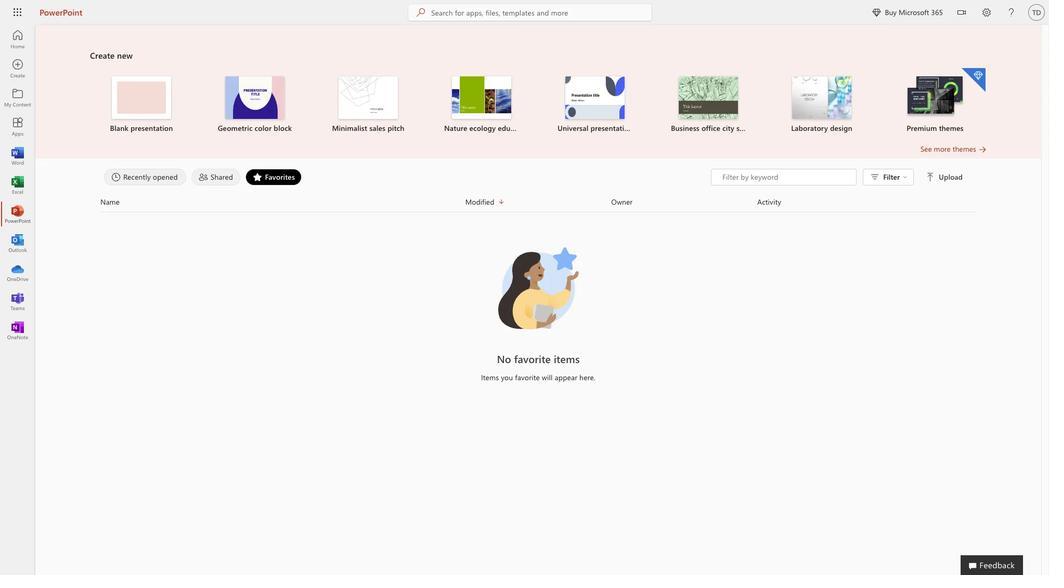 Task type: vqa. For each thing, say whether or not it's contained in the screenshot.
Items you favorite will appear here. status at the bottom
yes



Task type: describe. For each thing, give the bounding box(es) containing it.
geometric color block element
[[204, 76, 305, 134]]

owner
[[612, 197, 633, 207]]

will
[[542, 373, 553, 383]]

shared element
[[191, 169, 241, 186]]

items
[[481, 373, 499, 383]]

universal presentation element
[[545, 76, 646, 134]]

minimalist sales pitch
[[332, 123, 405, 133]]

onenote image
[[12, 326, 23, 336]]

onedrive image
[[12, 267, 23, 278]]

td button
[[1024, 0, 1049, 25]]

recently opened tab
[[101, 169, 189, 186]]

td
[[1033, 9, 1041, 16]]

filter
[[883, 172, 900, 182]]

name button
[[100, 196, 465, 208]]

presentation for universal presentation
[[591, 123, 633, 133]]

sales
[[369, 123, 386, 133]]

design
[[830, 123, 853, 133]]

laboratory design image
[[792, 76, 852, 119]]

none search field inside powerpoint banner
[[408, 4, 652, 21]]

business office city sketch presentation background (widescreen) image
[[679, 76, 738, 119]]

new
[[117, 50, 133, 61]]

no favorite items status
[[319, 352, 758, 367]]

premium themes
[[907, 123, 964, 133]]

apps image
[[12, 122, 23, 132]]

premium themes element
[[885, 68, 986, 134]]

microsoft
[[899, 7, 929, 17]]

modified button
[[465, 196, 612, 208]]


[[903, 175, 907, 179]]

powerpoint
[[40, 7, 82, 18]]

favorite inside status
[[514, 352, 551, 366]]

laboratory design element
[[772, 76, 873, 134]]

here.
[[580, 373, 596, 383]]

opened
[[153, 172, 178, 182]]

premium templates diamond image
[[962, 68, 986, 92]]

name
[[100, 197, 120, 207]]

minimalist
[[332, 123, 367, 133]]

tab list containing recently opened
[[101, 169, 711, 186]]

Filter by keyword text field
[[722, 172, 851, 183]]

home image
[[12, 34, 23, 45]]

recently opened
[[123, 172, 178, 182]]

more
[[934, 144, 951, 154]]

pitch
[[388, 123, 405, 133]]

upload
[[939, 172, 963, 182]]

powerpoint image
[[12, 209, 23, 220]]


[[873, 8, 881, 17]]

favorites tab
[[243, 169, 304, 186]]

shared tab
[[189, 169, 243, 186]]

powerpoint banner
[[0, 0, 1049, 27]]

geometric color block image
[[225, 76, 285, 119]]

favorite inside status
[[515, 373, 540, 383]]

favorites
[[265, 172, 295, 182]]

create
[[90, 50, 115, 61]]

appear
[[555, 373, 578, 383]]

Search box. Suggestions appear as you type. search field
[[431, 4, 652, 21]]

recently
[[123, 172, 151, 182]]

blank presentation element
[[91, 76, 192, 134]]

laboratory design
[[791, 123, 853, 133]]



Task type: locate. For each thing, give the bounding box(es) containing it.
presentation right blank
[[131, 123, 173, 133]]

see more themes
[[921, 144, 977, 154]]

geometric color block
[[218, 123, 292, 133]]

themes inside button
[[953, 144, 977, 154]]

 upload
[[927, 172, 963, 182]]

shared
[[211, 172, 233, 182]]

universal
[[558, 123, 589, 133]]

nature ecology education photo presentation element
[[431, 76, 532, 134]]

blank presentation
[[110, 123, 173, 133]]

presentation for blank presentation
[[131, 123, 173, 133]]

minimalist sales pitch element
[[318, 76, 419, 134]]

minimalist sales pitch image
[[339, 76, 398, 119]]

themes right more
[[953, 144, 977, 154]]

see more themes button
[[921, 144, 987, 155]]

presentation
[[131, 123, 173, 133], [591, 123, 633, 133]]

row
[[100, 196, 977, 213]]

create image
[[12, 63, 23, 74]]

word image
[[12, 151, 23, 161]]

no
[[497, 352, 511, 366]]


[[927, 173, 935, 182]]

1 vertical spatial favorite
[[515, 373, 540, 383]]

favorite up items you favorite will appear here. on the bottom of page
[[514, 352, 551, 366]]

1 horizontal spatial presentation
[[591, 123, 633, 133]]

feedback button
[[961, 556, 1023, 576]]

empty state icon image
[[492, 242, 585, 336]]

themes up see more themes
[[939, 123, 964, 133]]

filter 
[[883, 172, 907, 182]]

nature ecology education photo presentation image
[[452, 76, 511, 119]]

0 vertical spatial themes
[[939, 123, 964, 133]]

see
[[921, 144, 932, 154]]

 button
[[950, 0, 974, 27]]

presentation down universal presentation image
[[591, 123, 633, 133]]

0 vertical spatial favorite
[[514, 352, 551, 366]]

universal presentation image
[[566, 76, 625, 119]]

buy
[[885, 7, 897, 17]]

items
[[554, 352, 580, 366]]

0 horizontal spatial presentation
[[131, 123, 173, 133]]

premium themes image
[[906, 76, 965, 118]]

navigation
[[0, 25, 35, 345]]

 buy microsoft 365
[[873, 7, 943, 17]]

None search field
[[408, 4, 652, 21]]

no favorite items
[[497, 352, 580, 366]]

teams image
[[12, 297, 23, 307]]

excel image
[[12, 180, 23, 190]]

block
[[274, 123, 292, 133]]

items you favorite will appear here. status
[[319, 373, 758, 383]]

status containing filter
[[711, 169, 965, 186]]

items you favorite will appear here.
[[481, 373, 596, 383]]

business office city sketch presentation background (widescreen) element
[[658, 76, 759, 134]]

modified
[[465, 197, 494, 207]]

color
[[255, 123, 272, 133]]

recently opened element
[[104, 169, 186, 186]]

feedback
[[980, 560, 1015, 571]]

365
[[931, 7, 943, 17]]

status
[[711, 169, 965, 186]]

activity, column 4 of 4 column header
[[758, 196, 977, 208]]

geometric
[[218, 123, 253, 133]]

row containing name
[[100, 196, 977, 213]]

you
[[501, 373, 513, 383]]

themes inside "element"
[[939, 123, 964, 133]]

blank
[[110, 123, 128, 133]]

2 presentation from the left
[[591, 123, 633, 133]]

favorites element
[[246, 169, 302, 186]]

create new
[[90, 50, 133, 61]]

outlook image
[[12, 238, 23, 249]]

premium
[[907, 123, 937, 133]]

laboratory
[[791, 123, 828, 133]]

1 presentation from the left
[[131, 123, 173, 133]]

activity
[[758, 197, 782, 207]]

universal presentation
[[558, 123, 633, 133]]

themes
[[939, 123, 964, 133], [953, 144, 977, 154]]

tab list
[[101, 169, 711, 186]]


[[958, 8, 966, 17]]

my content image
[[12, 93, 23, 103]]

favorite left will
[[515, 373, 540, 383]]

presentation inside "element"
[[591, 123, 633, 133]]

1 vertical spatial themes
[[953, 144, 977, 154]]

owner button
[[612, 196, 758, 208]]

favorite
[[514, 352, 551, 366], [515, 373, 540, 383]]



